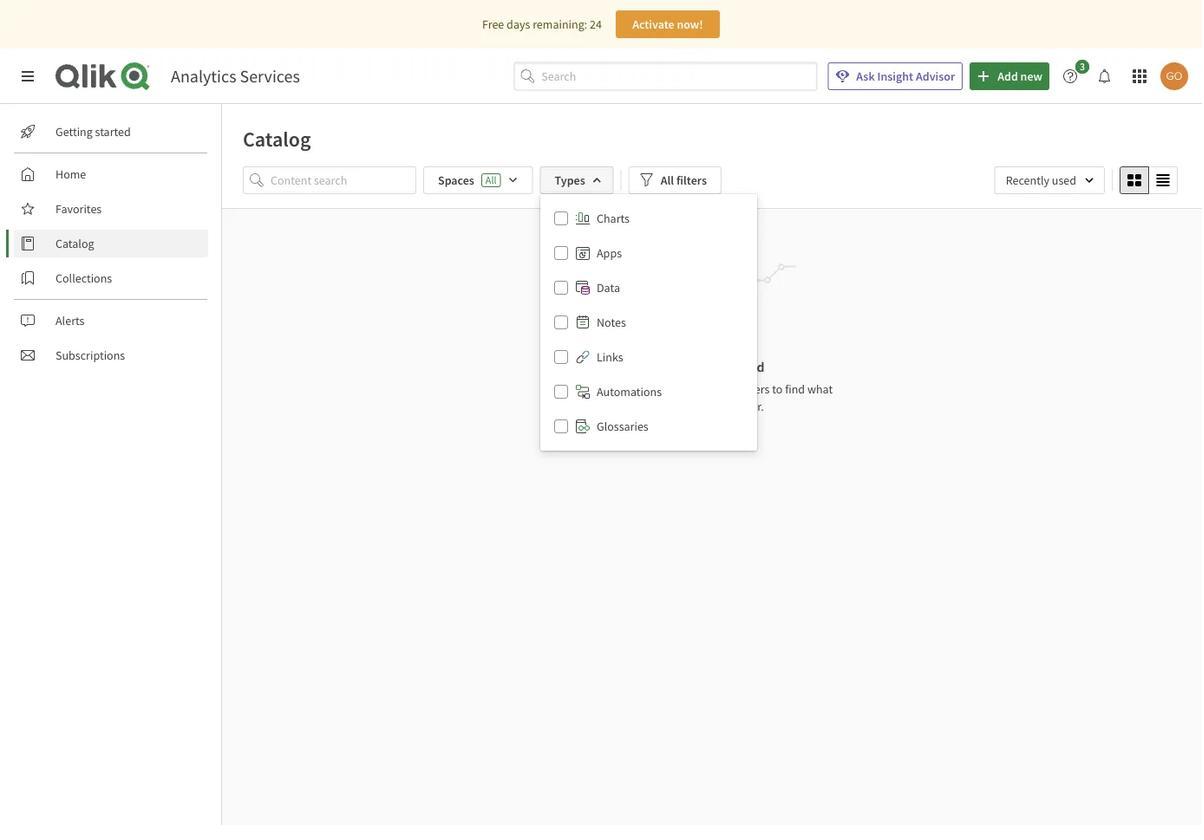 Task type: locate. For each thing, give the bounding box(es) containing it.
days
[[507, 16, 530, 32]]

activate now!
[[633, 16, 703, 32]]

1 horizontal spatial filters
[[741, 382, 770, 397]]

spaces
[[438, 173, 474, 188]]

searchbar element
[[514, 62, 817, 90]]

all inside dropdown button
[[661, 173, 674, 188]]

or
[[728, 382, 739, 397]]

0 vertical spatial catalog
[[243, 126, 311, 152]]

subscriptions
[[56, 348, 125, 364]]

ask insight advisor
[[857, 69, 955, 84]]

you
[[667, 399, 686, 415]]

results
[[686, 358, 727, 376]]

for.
[[748, 399, 764, 415]]

now!
[[677, 16, 703, 32]]

analytics services
[[171, 66, 300, 87]]

filters region
[[222, 163, 1202, 451]]

filters inside dropdown button
[[677, 173, 707, 188]]

home link
[[14, 160, 208, 188]]

recently
[[1006, 173, 1050, 188]]

search
[[692, 382, 725, 397]]

add new
[[998, 69, 1043, 84]]

what
[[808, 382, 833, 397]]

all for all filters
[[661, 173, 674, 188]]

alerts
[[56, 313, 85, 329]]

collections link
[[14, 265, 208, 292]]

services
[[240, 66, 300, 87]]

alerts link
[[14, 307, 208, 335]]

getting
[[56, 124, 93, 140]]

catalog
[[243, 126, 311, 152], [56, 236, 94, 252]]

free
[[482, 16, 504, 32]]

apps
[[597, 246, 622, 261]]

filters inside no results found try adjusting your search or filters to find what you are looking for.
[[741, 382, 770, 397]]

close sidebar menu image
[[21, 69, 35, 83]]

ask insight advisor button
[[828, 62, 963, 90]]

notes
[[597, 315, 626, 331]]

1 vertical spatial catalog
[[56, 236, 94, 252]]

1 horizontal spatial all
[[661, 173, 674, 188]]

all
[[661, 173, 674, 188], [486, 174, 497, 187]]

0 horizontal spatial filters
[[677, 173, 707, 188]]

links
[[597, 350, 624, 365]]

no
[[667, 358, 684, 376]]

analytics
[[171, 66, 236, 87]]

3
[[1080, 60, 1085, 73]]

0 horizontal spatial catalog
[[56, 236, 94, 252]]

your
[[667, 382, 690, 397]]

all for all
[[486, 174, 497, 187]]

favorites
[[56, 201, 102, 217]]

filters
[[677, 173, 707, 188], [741, 382, 770, 397]]

1 vertical spatial filters
[[741, 382, 770, 397]]

find
[[785, 382, 805, 397]]

new
[[1021, 69, 1043, 84]]

0 horizontal spatial all
[[486, 174, 497, 187]]

ask
[[857, 69, 875, 84]]

catalog down services
[[243, 126, 311, 152]]

home
[[56, 167, 86, 182]]

Recently used field
[[995, 167, 1105, 194]]

remaining:
[[533, 16, 588, 32]]

advisor
[[916, 69, 955, 84]]

catalog down 'favorites'
[[56, 236, 94, 252]]

catalog inside catalog link
[[56, 236, 94, 252]]

0 vertical spatial filters
[[677, 173, 707, 188]]

Search text field
[[542, 62, 817, 90]]



Task type: vqa. For each thing, say whether or not it's contained in the screenshot.
Add to home
no



Task type: describe. For each thing, give the bounding box(es) containing it.
glossaries
[[597, 419, 649, 435]]

getting started link
[[14, 118, 208, 146]]

charts
[[597, 211, 630, 226]]

getting started
[[56, 124, 131, 140]]

add new button
[[970, 62, 1050, 90]]

recently used
[[1006, 173, 1077, 188]]

switch view group
[[1120, 167, 1178, 194]]

activate now! link
[[616, 10, 720, 38]]

try
[[598, 382, 615, 397]]

automations
[[597, 384, 662, 400]]

free days remaining: 24
[[482, 16, 602, 32]]

types
[[555, 173, 585, 188]]

collections
[[56, 271, 112, 286]]

add
[[998, 69, 1018, 84]]

to
[[772, 382, 783, 397]]

found
[[729, 358, 765, 376]]

favorites link
[[14, 195, 208, 223]]

looking
[[707, 399, 745, 415]]

navigation pane element
[[0, 111, 221, 377]]

adjusting
[[617, 382, 664, 397]]

all filters
[[661, 173, 707, 188]]

analytics services element
[[171, 66, 300, 87]]

types button
[[540, 167, 614, 194]]

no results found try adjusting your search or filters to find what you are looking for.
[[598, 358, 833, 415]]

started
[[95, 124, 131, 140]]

24
[[590, 16, 602, 32]]

used
[[1052, 173, 1077, 188]]

1 horizontal spatial catalog
[[243, 126, 311, 152]]

insight
[[878, 69, 914, 84]]

catalog link
[[14, 230, 208, 258]]

Content search text field
[[271, 167, 416, 194]]

data
[[597, 280, 620, 296]]

all filters button
[[629, 167, 722, 194]]

3 button
[[1057, 60, 1095, 90]]

are
[[689, 399, 705, 415]]

gary orlando image
[[1161, 62, 1189, 90]]

activate
[[633, 16, 675, 32]]

subscriptions link
[[14, 342, 208, 370]]



